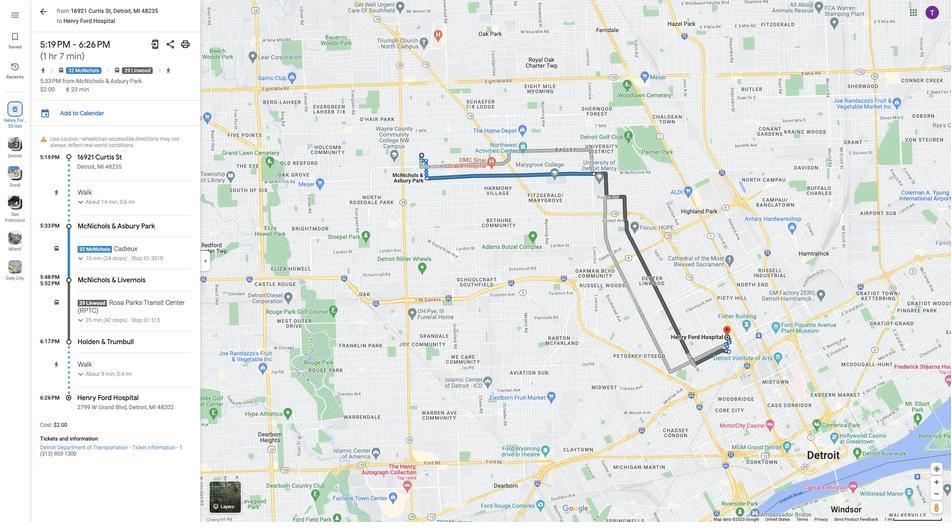 Task type: locate. For each thing, give the bounding box(es) containing it.
bus image for 32
[[58, 67, 64, 74]]

livernois
[[118, 276, 146, 285]]

1 vertical spatial id:
[[144, 317, 150, 323]]

1 (313) 933-1300
[[40, 445, 183, 457]]

1 walk image from the top
[[53, 189, 60, 196]]

2
[[15, 142, 18, 148], [15, 171, 18, 177]]

henry for henry ford hospital 2799 w grand blvd, detroit, mi 48202
[[77, 394, 96, 402]]

mi right 'feedback'
[[888, 517, 893, 522]]

5:19 pm inside 5:19 pm - 6:26 pm ( 1 hr 7 min )
[[40, 39, 70, 51]]

- left "ticket"
[[129, 445, 131, 451]]

2 id: from the top
[[144, 317, 150, 323]]

1 vertical spatial bus image
[[53, 246, 60, 252]]

1 vertical spatial 29 linwood
[[79, 300, 105, 306]]

1 vertical spatial from
[[62, 78, 75, 84]]

stops) right 42
[[112, 317, 127, 323]]

henry up 5:19 pm - 6:26 pm ( 1 hr 7 min )
[[63, 18, 79, 24]]

to inside button
[[73, 109, 78, 117]]

2 up doral
[[15, 171, 18, 177]]

1 for 1 mi
[[885, 517, 887, 522]]

0 vertical spatial 16921
[[71, 8, 87, 14]]

from 16921 curtis st, detroit, mi 48235 to henry ford hospital
[[57, 8, 158, 24]]

5:19 pm for 5:19 pm
[[40, 154, 60, 160]]

1 id: from the top
[[144, 255, 150, 262]]

1 horizontal spatial 6:26 pm
[[79, 39, 110, 51]]

1 vertical spatial ·
[[129, 317, 130, 323]]

1 horizontal spatial ,
[[118, 199, 119, 205]]

information up detroit department of transportation link
[[70, 436, 98, 442]]

2 about from the top
[[86, 371, 100, 377]]

0 horizontal spatial ford
[[17, 118, 26, 123]]

mcnichols down 14
[[78, 222, 110, 231]]

linwood
[[132, 68, 151, 74], [86, 300, 105, 306]]

park
[[130, 78, 142, 84], [141, 222, 155, 231]]

detroit, inside from 16921 curtis st, detroit, mi 48235 to henry ford hospital
[[113, 8, 132, 14]]

show street view coverage image
[[931, 501, 943, 514]]

1 5:19 pm from the top
[[40, 39, 70, 51]]

0 horizontal spatial , then image
[[105, 67, 112, 74]]

29
[[125, 68, 130, 74], [79, 300, 85, 306]]

bus image for 32 mcnichols
[[53, 246, 60, 252]]

, for 14 min
[[118, 199, 119, 205]]

detroit, right blvd,
[[129, 404, 148, 411]]

bus image down the '5:52 pm'
[[53, 300, 60, 306]]

5:33 pm for 5:33 pm from mcnichols & asbury park $2.00
[[40, 78, 61, 84]]

mi inside from 16921 curtis st, detroit, mi 48235 to henry ford hospital
[[134, 8, 140, 14]]

48235
[[142, 8, 158, 14], [105, 163, 122, 170]]

bus image
[[114, 67, 120, 74], [53, 246, 60, 252]]

0 vertical spatial henry
[[63, 18, 79, 24]]

st,
[[106, 8, 112, 14]]

menu image
[[10, 10, 20, 20]]

1 horizontal spatial linwood
[[132, 68, 151, 74]]

daly
[[6, 276, 15, 281]]

2 , then image from the left
[[157, 67, 163, 74]]

henry for henry ford hospital
[[4, 118, 16, 123]]

0 horizontal spatial detroit
[[8, 153, 22, 159]]

to right 'add'
[[73, 109, 78, 117]]

miami
[[9, 247, 21, 252]]

0 vertical spatial 5:19 pm
[[40, 39, 70, 51]]

1 inside 1 (313) 933-1300
[[180, 445, 183, 451]]

henry up 2799
[[77, 394, 96, 402]]

bus image up 5:33 pm from mcnichols & asbury park $2.00
[[114, 67, 120, 74]]

5:52 pm
[[40, 280, 60, 287]]

1 vertical spatial bus image
[[53, 300, 60, 306]]

0 horizontal spatial 32
[[68, 68, 74, 74]]

1 vertical spatial $2.00
[[54, 422, 67, 428]]

1 vertical spatial detroit,
[[77, 163, 96, 170]]

use caution–wheelchair-accessible directions may not always reflect real-world conditions
[[50, 136, 179, 148]]

1 vertical spatial 29
[[79, 300, 85, 306]]

1 vertical spatial about
[[86, 371, 100, 377]]

2 stops) from the top
[[112, 317, 127, 323]]

mi left the 48202
[[149, 404, 156, 411]]

asbury inside 5:33 pm from mcnichols & asbury park $2.00
[[111, 78, 129, 84]]

show your location image
[[934, 465, 941, 473]]

id: for livernois
[[144, 317, 150, 323]]

29 up 5:33 pm from mcnichols & asbury park $2.00
[[125, 68, 130, 74]]

hospital down st,
[[93, 18, 115, 24]]

48235 down st
[[105, 163, 122, 170]]

16921 down real-
[[77, 153, 94, 162]]

hospital up blvd,
[[113, 394, 139, 402]]

- right "ticket"
[[176, 445, 180, 451]]

42
[[105, 317, 111, 323]]

0 horizontal spatial linwood
[[86, 300, 105, 306]]

0 horizontal spatial 48235
[[105, 163, 122, 170]]

2 horizontal spatial ford
[[98, 394, 112, 402]]

48202
[[157, 404, 174, 411]]

0 vertical spatial to
[[57, 18, 62, 24]]

, then image
[[49, 67, 55, 74]]

bus image up 5:48 pm at the left
[[53, 246, 60, 252]]

henry inside henry ford hospital
[[4, 118, 16, 123]]

5:33 pm inside 5:33 pm from mcnichols & asbury park $2.00
[[40, 78, 61, 84]]

5:33 pm from mcnichols & asbury park $2.00
[[40, 78, 142, 93]]

$2.00 up and
[[54, 422, 67, 428]]

6:26 pm
[[79, 39, 110, 51], [40, 395, 60, 401]]

walk image
[[40, 67, 46, 74], [166, 67, 172, 74]]

ford up 5:19 pm - 6:26 pm ( 1 hr 7 min )
[[80, 18, 92, 24]]

0 vertical spatial park
[[130, 78, 142, 84]]

curtis inside 16921 curtis st detroit, mi 48235
[[95, 153, 114, 162]]

walk down holden
[[78, 361, 92, 369]]

1 stops) from the top
[[112, 255, 127, 262]]

1 horizontal spatial information
[[148, 445, 176, 451]]

curtis left st,
[[89, 8, 104, 14]]

footer
[[714, 517, 885, 522]]

1 2 from the top
[[15, 142, 18, 148]]

footer inside google maps element
[[714, 517, 885, 522]]

mi right 0.4
[[126, 371, 132, 377]]

( down 32 mcnichols cadieux
[[103, 255, 105, 262]]

,
[[118, 199, 119, 205], [115, 371, 116, 377]]

5:19 pm up , then icon
[[40, 39, 70, 51]]

1 vertical spatial walk
[[78, 361, 92, 369]]

1 horizontal spatial 29
[[125, 68, 130, 74]]

id: for asbury
[[144, 255, 150, 262]]

ford inside henry ford hospital 2799 w grand blvd, detroit, mi 48202
[[98, 394, 112, 402]]

google maps element
[[0, 0, 952, 522]]

ford inside henry ford hospital
[[17, 118, 26, 123]]

1 vertical spatial ford
[[17, 118, 26, 123]]

1 · from the top
[[129, 255, 130, 262]]

1 right ticket information 'link' in the bottom left of the page
[[180, 445, 183, 451]]

detroit up doral
[[8, 153, 22, 159]]

29 up (rptc)
[[79, 300, 85, 306]]

0 horizontal spatial 29 linwood
[[79, 300, 105, 306]]

1 vertical spatial stops)
[[112, 317, 127, 323]]

48235 right st,
[[142, 8, 158, 14]]

5:33 pm right francisco
[[40, 223, 60, 229]]

2 5:19 pm from the top
[[40, 154, 60, 160]]

ford inside from 16921 curtis st, detroit, mi 48235 to henry ford hospital
[[80, 18, 92, 24]]

google account: tyler black  
(blacklashes1000@gmail.com) image
[[926, 6, 940, 19]]

google
[[746, 517, 760, 522]]

1 about from the top
[[86, 199, 100, 205]]

( inside 5:19 pm - 6:26 pm ( 1 hr 7 min )
[[40, 51, 43, 62]]

about left 14
[[86, 199, 100, 205]]

( right 25
[[103, 317, 105, 323]]

hospital inside henry ford hospital
[[7, 124, 24, 129]]

0 vertical spatial information
[[70, 436, 98, 442]]

2 vertical spatial detroit,
[[129, 404, 148, 411]]

0 vertical spatial 1
[[43, 51, 47, 62]]

2 walk from the top
[[78, 361, 92, 369]]

1 walk from the top
[[78, 188, 92, 196]]

layers
[[221, 504, 234, 510]]

0 horizontal spatial -
[[73, 39, 77, 51]]

0 vertical spatial 29 linwood
[[125, 68, 151, 74]]

2 vertical spatial hospital
[[113, 394, 139, 402]]

ford
[[80, 18, 92, 24], [17, 118, 26, 123], [98, 394, 112, 402]]

1 vertical spatial 5:19 pm
[[40, 154, 60, 160]]

1 5:33 pm from the top
[[40, 78, 61, 84]]

· for asbury
[[129, 255, 130, 262]]

ford up grand
[[98, 394, 112, 402]]

55
[[8, 124, 13, 129]]

5:19 pm
[[40, 39, 70, 51], [40, 154, 60, 160]]

from
[[57, 8, 69, 14], [62, 78, 75, 84]]

0 vertical spatial id:
[[144, 255, 150, 262]]

min right 25
[[93, 317, 102, 323]]

recents
[[6, 74, 24, 80]]

asbury
[[111, 78, 129, 84], [117, 222, 140, 231]]

mi inside 16921 curtis st detroit, mi 48235
[[97, 163, 104, 170]]

0 horizontal spatial 29
[[79, 300, 85, 306]]

mcnichols down '32 mcnichols'
[[76, 78, 104, 84]]

walking image
[[65, 87, 71, 92]]

zoom in image
[[934, 479, 940, 485]]

5:33 pm
[[40, 78, 61, 84], [40, 223, 60, 229]]

16921 left st,
[[71, 8, 87, 14]]

0 vertical spatial curtis
[[89, 8, 104, 14]]

0 horizontal spatial bus image
[[53, 246, 60, 252]]

w
[[92, 404, 97, 411]]

1 vertical spatial 16921
[[77, 153, 94, 162]]

to inside from 16921 curtis st, detroit, mi 48235 to henry ford hospital
[[57, 18, 62, 24]]

henry inside henry ford hospital 2799 w grand blvd, detroit, mi 48202
[[77, 394, 96, 402]]

7
[[59, 51, 64, 62]]

henry inside from 16921 curtis st, detroit, mi 48235 to henry ford hospital
[[63, 18, 79, 24]]

1 vertical spatial hospital
[[7, 124, 24, 129]]

1 vertical spatial information
[[148, 445, 176, 451]]

5:19 pm down always
[[40, 154, 60, 160]]

min right 14
[[109, 199, 118, 205]]

mi down world
[[97, 163, 104, 170]]

2 places element up doral
[[9, 170, 18, 178]]

mcnichols & asbury park
[[78, 222, 155, 231]]

0 vertical spatial hospital
[[93, 18, 115, 24]]

stop down cadieux
[[131, 255, 142, 262]]

1 horizontal spatial ford
[[80, 18, 92, 24]]

0 vertical spatial $2.00
[[40, 86, 55, 93]]

cadieux
[[114, 245, 138, 253]]

bus image
[[58, 67, 64, 74], [53, 300, 60, 306]]

2 walk image from the left
[[166, 67, 172, 74]]

0 vertical spatial ,
[[118, 199, 119, 205]]

walk
[[78, 188, 92, 196], [78, 361, 92, 369]]

1 vertical spatial henry
[[4, 118, 16, 123]]

1
[[43, 51, 47, 62], [180, 445, 183, 451], [885, 517, 887, 522]]

1 vertical spatial 1
[[180, 445, 183, 451]]

detroit department of transportation link
[[40, 445, 128, 451]]

( left "hr"
[[40, 51, 43, 62]]

to
[[57, 18, 62, 24], [73, 109, 78, 117]]

& for asbury
[[112, 222, 116, 231]]

1 vertical spatial 5:33 pm
[[40, 223, 60, 229]]

0 vertical spatial 48235
[[142, 8, 158, 14]]

2 vertical spatial mi
[[149, 404, 156, 411]]

0 vertical spatial detroit,
[[113, 8, 132, 14]]

0 horizontal spatial to
[[57, 18, 62, 24]]

mi
[[134, 8, 140, 14], [97, 163, 104, 170], [149, 404, 156, 411]]

· down cadieux
[[129, 255, 130, 262]]

0 horizontal spatial walk image
[[40, 67, 46, 74]]

- left )
[[73, 39, 77, 51]]

1 vertical spatial 2
[[15, 171, 18, 177]]

from up 5:19 pm - 6:26 pm ( 1 hr 7 min )
[[57, 8, 69, 14]]

walk for about 9 min , 0.4 mi
[[78, 361, 92, 369]]

1 horizontal spatial walk image
[[166, 67, 172, 74]]

mi for 0.6 mi
[[129, 199, 135, 205]]

0 horizontal spatial 6:26 pm
[[40, 395, 60, 401]]

footer containing map data ©2023 google
[[714, 517, 885, 522]]

directions
[[135, 136, 159, 142]]

1 vertical spatial mi
[[97, 163, 104, 170]]

1 horizontal spatial bus image
[[114, 67, 120, 74]]

warning tooltip
[[40, 137, 47, 143]]

2 2 places element from the top
[[9, 170, 18, 178]]

detroit inside region
[[40, 445, 56, 451]]

1 vertical spatial mi
[[126, 371, 132, 377]]

add to calendar
[[60, 109, 104, 117]]

1 for 1 (313) 933-1300
[[180, 445, 183, 451]]

about left 9
[[86, 371, 100, 377]]

2 stop from the top
[[131, 317, 142, 323]]

1 horizontal spatial , then image
[[157, 67, 163, 74]]

mcnichols up the 15
[[86, 247, 110, 252]]

min inside 5:19 pm - 6:26 pm ( 1 hr 7 min )
[[66, 51, 82, 62]]

detroit inside  'list'
[[8, 153, 22, 159]]

map data ©2023 google
[[714, 517, 760, 522]]

from inside 5:33 pm from mcnichols & asbury park $2.00
[[62, 78, 75, 84]]

, left 0.4
[[115, 371, 116, 377]]

0 vertical spatial asbury
[[111, 78, 129, 84]]

5:33 pm for 5:33 pm
[[40, 223, 60, 229]]

-
[[73, 39, 77, 51], [129, 445, 131, 451], [176, 445, 180, 451]]

0 vertical spatial 2
[[15, 142, 18, 148]]

(313)
[[40, 451, 53, 457]]

32
[[68, 68, 74, 74], [79, 247, 85, 252]]

0 horizontal spatial mi
[[97, 163, 104, 170]]

6:26 pm up '32 mcnichols'
[[79, 39, 110, 51]]

0 vertical spatial ford
[[80, 18, 92, 24]]

id: left 515
[[144, 317, 150, 323]]

not
[[172, 136, 179, 142]]

hospital down 
[[7, 124, 24, 129]]

hospital inside henry ford hospital 2799 w grand blvd, detroit, mi 48202
[[113, 394, 139, 402]]

0 vertical spatial ·
[[129, 255, 130, 262]]

1 vertical spatial detroit
[[40, 445, 56, 451]]

1 horizontal spatial 29 linwood
[[125, 68, 151, 74]]

detroit, down real-
[[77, 163, 96, 170]]

zoom out image
[[934, 491, 940, 497]]

terms
[[797, 517, 809, 522]]

2 down 55 min
[[15, 142, 18, 148]]

1 vertical spatial park
[[141, 222, 155, 231]]

1 horizontal spatial 48235
[[142, 8, 158, 14]]

from up walking "icon" on the left
[[62, 78, 75, 84]]

stops) down cadieux
[[112, 255, 127, 262]]

transit
[[144, 299, 164, 307]]

1 vertical spatial stop
[[131, 317, 142, 323]]

2 horizontal spatial mi
[[149, 404, 156, 411]]

(
[[40, 51, 43, 62], [103, 255, 105, 262], [103, 317, 105, 323]]

mi for 0.4 mi
[[126, 371, 132, 377]]

walk image for about 9 min , 0.4 mi
[[53, 361, 60, 368]]

933-
[[54, 451, 65, 457]]

0 horizontal spatial ,
[[115, 371, 116, 377]]

32 up '23'
[[68, 68, 74, 74]]

about
[[86, 199, 100, 205], [86, 371, 100, 377]]

mcnichols
[[75, 68, 99, 74], [76, 78, 104, 84], [78, 222, 110, 231], [86, 247, 110, 252], [78, 276, 110, 285]]

ford for henry ford hospital
[[17, 118, 26, 123]]

)
[[82, 51, 85, 62]]

id: left 3010
[[144, 255, 150, 262]]

0 vertical spatial walk
[[78, 188, 92, 196]]

min right 7
[[66, 51, 82, 62]]

walk image
[[53, 189, 60, 196], [53, 361, 60, 368]]

1 vertical spatial 48235
[[105, 163, 122, 170]]

1 horizontal spatial 32
[[79, 247, 85, 252]]

2 · from the top
[[129, 317, 130, 323]]

, for 9 min
[[115, 371, 116, 377]]

&
[[105, 78, 109, 84], [112, 222, 116, 231], [112, 276, 116, 285], [101, 338, 106, 346]]

2 horizontal spatial 1
[[885, 517, 887, 522]]

0 vertical spatial from
[[57, 8, 69, 14]]

main content
[[30, 0, 201, 522]]

1 vertical spatial curtis
[[95, 153, 114, 162]]

bus image right , then icon
[[58, 67, 64, 74]]

information
[[70, 436, 98, 442], [148, 445, 176, 451]]

1 left "hr"
[[43, 51, 47, 62]]

1 right 'feedback'
[[885, 517, 887, 522]]

$2.00 down , then icon
[[40, 86, 55, 93]]

2799
[[77, 404, 90, 411]]

1 vertical spatial 32
[[79, 247, 85, 252]]

detroit, right st,
[[113, 8, 132, 14]]

5:33 pm down , then icon
[[40, 78, 61, 84]]

ford up 55 min
[[17, 118, 26, 123]]

6:26 pm up "cost:"
[[40, 395, 60, 401]]

1 horizontal spatial detroit
[[40, 445, 56, 451]]

2 walk image from the top
[[53, 361, 60, 368]]

detroit department of transportation - ticket information
[[40, 445, 176, 451]]

2 2 from the top
[[15, 171, 18, 177]]

0 vertical spatial 6:26 pm
[[79, 39, 110, 51]]

 list
[[0, 0, 30, 522]]

curtis down world
[[95, 153, 114, 162]]

mi right st,
[[134, 8, 140, 14]]

min
[[66, 51, 82, 62], [79, 86, 89, 93], [14, 124, 22, 129], [109, 199, 118, 205], [93, 255, 102, 262], [93, 317, 102, 323], [106, 371, 115, 377]]

0 vertical spatial bus image
[[114, 67, 120, 74]]

detroit down tickets
[[40, 445, 56, 451]]

0 vertical spatial mi
[[129, 199, 135, 205]]

1 vertical spatial ,
[[115, 371, 116, 377]]

, then image
[[105, 67, 112, 74], [157, 67, 163, 74]]

department
[[57, 445, 86, 451]]

32 for 32 mcnichols cadieux
[[79, 247, 85, 252]]

2 vertical spatial 1
[[885, 517, 887, 522]]

2 places element down 55 min
[[9, 141, 18, 149]]

0 vertical spatial bus image
[[58, 67, 64, 74]]

stop down rosa parks transit center (rptc)
[[131, 317, 142, 323]]

detroit for detroit department of transportation - ticket information
[[40, 445, 56, 451]]

23
[[71, 86, 78, 93]]

0 vertical spatial about
[[86, 199, 100, 205]]

information right "ticket"
[[148, 445, 176, 451]]

· down rosa parks transit center (rptc)
[[129, 317, 130, 323]]

calendar
[[80, 109, 104, 117]]

stop
[[131, 255, 142, 262], [131, 317, 142, 323]]

0 vertical spatial stops)
[[112, 255, 127, 262]]

min right 55
[[14, 124, 22, 129]]

transportation
[[93, 445, 128, 451]]

0 vertical spatial detroit
[[8, 153, 22, 159]]

stops) for livernois
[[112, 317, 127, 323]]

0 vertical spatial 32
[[68, 68, 74, 74]]

32 inside 32 mcnichols cadieux
[[79, 247, 85, 252]]

hospital
[[93, 18, 115, 24], [7, 124, 24, 129], [113, 394, 139, 402]]

1 stop from the top
[[131, 255, 142, 262]]

32 down the mcnichols & asbury park
[[79, 247, 85, 252]]

walk up about 14 min , 0.6 mi
[[78, 188, 92, 196]]

cost:
[[40, 422, 52, 428]]

henry up 55
[[4, 118, 16, 123]]

add to calendar button
[[56, 106, 108, 121]]

2 5:33 pm from the top
[[40, 223, 60, 229]]

2 places element
[[9, 141, 18, 149], [9, 170, 18, 178]]

main content containing 5:19 pm
[[30, 0, 201, 522]]

0 vertical spatial stop
[[131, 255, 142, 262]]

caution–wheelchair-
[[61, 136, 109, 142]]

15
[[86, 255, 92, 262]]

1 mi
[[885, 517, 893, 522]]

mi right 0.6
[[129, 199, 135, 205]]

, left 0.6
[[118, 199, 119, 205]]

1 vertical spatial to
[[73, 109, 78, 117]]

to up 5:19 pm - 6:26 pm ( 1 hr 7 min )
[[57, 18, 62, 24]]

1 2 places element from the top
[[9, 141, 18, 149]]

6:26 pm inside 5:19 pm - 6:26 pm ( 1 hr 7 min )
[[79, 39, 110, 51]]



Task type: vqa. For each thing, say whether or not it's contained in the screenshot.
Assisted living facility ELEMENT
no



Task type: describe. For each thing, give the bounding box(es) containing it.
stop for asbury
[[131, 255, 142, 262]]

about for about 9 min , 0.4 mi
[[86, 371, 100, 377]]

collapse side panel image
[[201, 257, 210, 266]]

stop for livernois
[[131, 317, 142, 323]]

©2023
[[733, 517, 745, 522]]

ticket information link
[[132, 445, 176, 451]]

walk for about 14 min , 0.6 mi
[[78, 188, 92, 196]]

about for about 14 min , 0.6 mi
[[86, 199, 100, 205]]

2 for detroit
[[15, 142, 18, 148]]

united states button
[[766, 517, 791, 522]]

cost: $2.00
[[40, 422, 67, 428]]

recents button
[[0, 58, 30, 82]]

privacy button
[[815, 517, 828, 522]]

29 for bus image related to 29 linwood
[[125, 68, 130, 74]]

saved
[[9, 44, 22, 50]]

grand
[[98, 404, 114, 411]]

may
[[160, 136, 170, 142]]

55 min
[[8, 124, 22, 129]]

1 , then image from the left
[[105, 67, 112, 74]]

add
[[60, 109, 71, 117]]

48235 inside from 16921 curtis st, detroit, mi 48235 to henry ford hospital
[[142, 8, 158, 14]]

united
[[766, 517, 778, 522]]

48235 inside 16921 curtis st detroit, mi 48235
[[105, 163, 122, 170]]

$2.00 inside 5:33 pm from mcnichols & asbury park $2.00
[[40, 86, 55, 93]]

mcnichols & livernois
[[78, 276, 146, 285]]

1 walk image from the left
[[40, 67, 46, 74]]

reflect
[[68, 142, 83, 148]]

henry ford hospital 2799 w grand blvd, detroit, mi 48202
[[77, 394, 174, 411]]

daly city button
[[0, 257, 30, 283]]

detroit for detroit
[[8, 153, 22, 159]]

0 horizontal spatial information
[[70, 436, 98, 442]]

states
[[779, 517, 791, 522]]

send product feedback
[[835, 517, 879, 522]]

16921 inside from 16921 curtis st, detroit, mi 48235 to henry ford hospital
[[71, 8, 87, 14]]

( for mcnichols & asbury park
[[103, 255, 105, 262]]

of
[[87, 445, 92, 451]]

1 mi button
[[885, 517, 943, 522]]

25
[[86, 317, 92, 323]]

park inside 5:33 pm from mcnichols & asbury park $2.00
[[130, 78, 142, 84]]

from inside from 16921 curtis st, detroit, mi 48235 to henry ford hospital
[[57, 8, 69, 14]]

francisco
[[5, 218, 25, 223]]

walk image for about 14 min , 0.6 mi
[[53, 189, 60, 196]]

& for livernois
[[112, 276, 116, 285]]

st
[[116, 153, 122, 162]]

2 horizontal spatial -
[[176, 445, 180, 451]]

16921 inside 16921 curtis st detroit, mi 48235
[[77, 153, 94, 162]]

mcnichols down )
[[75, 68, 99, 74]]

4
[[15, 201, 18, 206]]

1 horizontal spatial -
[[129, 445, 131, 451]]

stops) for asbury
[[112, 255, 127, 262]]


[[11, 104, 19, 114]]

· for livernois
[[129, 317, 130, 323]]

16921 curtis st detroit, mi 48235
[[77, 153, 122, 170]]

doral
[[10, 183, 20, 188]]

1 vertical spatial 6:26 pm
[[40, 395, 60, 401]]

about 14 min , 0.6 mi
[[86, 199, 135, 205]]

min right the 15
[[93, 255, 102, 262]]

detroit, inside 16921 curtis st detroit, mi 48235
[[77, 163, 96, 170]]

min right '23'
[[79, 86, 89, 93]]

& for trumbull
[[101, 338, 106, 346]]

san
[[11, 212, 19, 217]]

data
[[723, 517, 732, 522]]

ford for henry ford hospital 2799 w grand blvd, detroit, mi 48202
[[98, 394, 112, 402]]

send
[[835, 517, 844, 522]]

curtis inside from 16921 curtis st, detroit, mi 48235 to henry ford hospital
[[89, 8, 104, 14]]

center
[[166, 299, 185, 307]]

privacy
[[815, 517, 828, 522]]

0.4
[[117, 371, 124, 377]]

henry ford hospital
[[4, 118, 26, 129]]

mi inside henry ford hospital 2799 w grand blvd, detroit, mi 48202
[[149, 404, 156, 411]]

rosa
[[109, 299, 124, 307]]

san francisco
[[5, 212, 25, 223]]

send product feedback button
[[835, 517, 879, 522]]

trumbull
[[107, 338, 134, 346]]

1 inside 5:19 pm - 6:26 pm ( 1 hr 7 min )
[[43, 51, 47, 62]]

mcnichols inside 5:33 pm from mcnichols & asbury park $2.00
[[76, 78, 104, 84]]

mcnichols inside 32 mcnichols cadieux
[[86, 247, 110, 252]]

24
[[105, 255, 111, 262]]

23 min
[[71, 86, 89, 93]]

holden
[[78, 338, 100, 346]]

united states
[[766, 517, 791, 522]]

min inside  'list'
[[14, 124, 22, 129]]

5:48 pm
[[40, 274, 60, 280]]

detroit, inside henry ford hospital 2799 w grand blvd, detroit, mi 48202
[[129, 404, 148, 411]]

accessible
[[109, 136, 134, 142]]

1 vertical spatial asbury
[[117, 222, 140, 231]]

5:19 pm for 5:19 pm - 6:26 pm ( 1 hr 7 min )
[[40, 39, 70, 51]]

2 places element for detroit
[[9, 141, 18, 149]]

city
[[16, 276, 24, 281]]

3010
[[151, 255, 163, 262]]

hospital for henry ford hospital 2799 w grand blvd, detroit, mi 48202
[[113, 394, 139, 402]]

0.6
[[120, 199, 127, 205]]

hospital for henry ford hospital
[[7, 124, 24, 129]]

2 places element for doral
[[9, 170, 18, 178]]

0 vertical spatial linwood
[[132, 68, 151, 74]]

- inside 5:19 pm - 6:26 pm ( 1 hr 7 min )
[[73, 39, 77, 51]]

515
[[151, 317, 160, 323]]

bus image for 29
[[53, 300, 60, 306]]

ticket
[[132, 445, 147, 451]]

32 mcnichols
[[68, 68, 99, 74]]

rosa parks transit center (rptc)
[[78, 299, 185, 315]]

use
[[50, 136, 59, 142]]

min right 9
[[106, 371, 115, 377]]

hospital inside from 16921 curtis st, detroit, mi 48235 to henry ford hospital
[[93, 18, 115, 24]]

blvd,
[[115, 404, 128, 411]]

2 for doral
[[15, 171, 18, 177]]

world
[[94, 142, 108, 148]]

miami button
[[0, 228, 30, 254]]

1300
[[65, 451, 77, 457]]

2 vertical spatial mi
[[888, 517, 893, 522]]

& inside 5:33 pm from mcnichols & asbury park $2.00
[[105, 78, 109, 84]]

product
[[845, 517, 860, 522]]

15 min ( 24 stops) · stop id: 3010
[[86, 255, 163, 262]]

and
[[59, 436, 68, 442]]

tickets
[[40, 436, 58, 442]]

( for mcnichols & livernois
[[103, 317, 105, 323]]

mcnichols down the 15
[[78, 276, 110, 285]]

about 9 min , 0.4 mi
[[86, 371, 132, 377]]

(rptc)
[[78, 307, 99, 315]]

25 min ( 42 stops) · stop id: 515
[[86, 317, 160, 323]]

9
[[101, 371, 104, 377]]

real-
[[84, 142, 94, 148]]

map
[[714, 517, 722, 522]]

29 for 29 bus icon
[[79, 300, 85, 306]]

saved button
[[0, 28, 30, 52]]

hr
[[49, 51, 57, 62]]

tickets and information
[[40, 436, 98, 442]]

feedback
[[861, 517, 879, 522]]

directions from 16921 curtis st, detroit, mi 48235 to henry ford hospital region
[[30, 32, 201, 522]]

always
[[50, 142, 67, 148]]

holden & trumbull
[[78, 338, 134, 346]]

4 places element
[[9, 200, 18, 207]]

32 for 32 mcnichols
[[68, 68, 74, 74]]

bus image for 29 linwood
[[114, 67, 120, 74]]

terms button
[[797, 517, 809, 522]]



